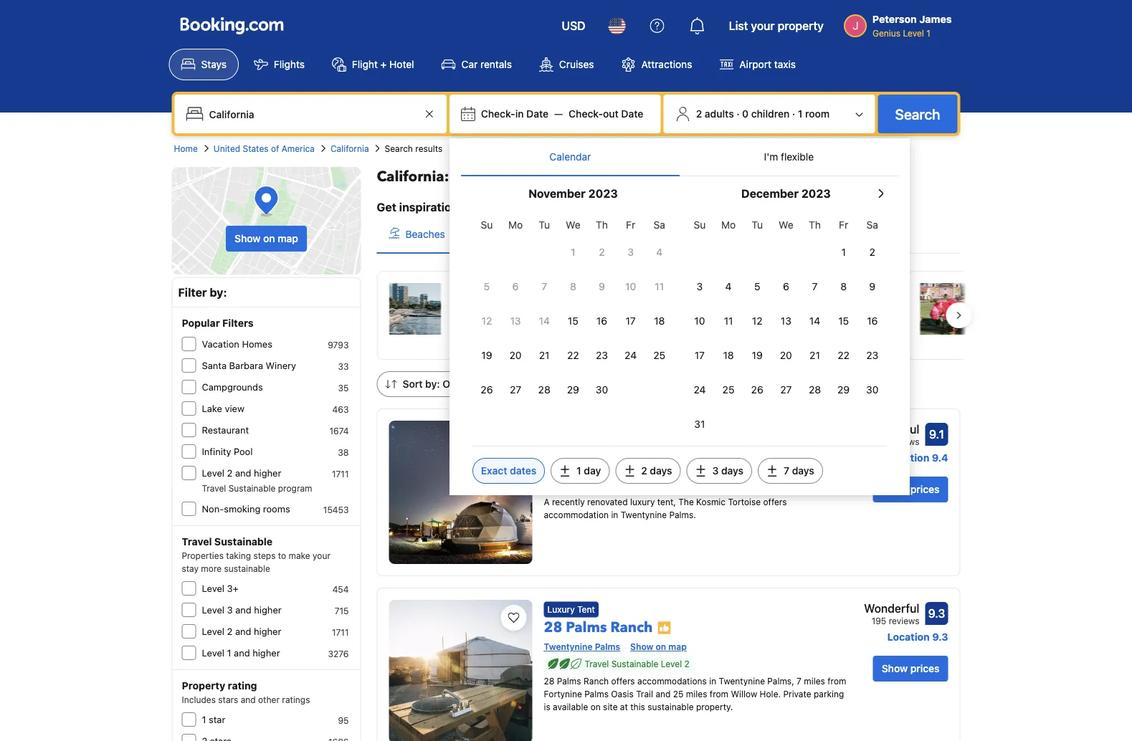 Task type: describe. For each thing, give the bounding box(es) containing it.
tent,
[[657, 497, 676, 507]]

a recently renovated luxury tent, the kosmic tortoise offers accommodation in twentynine palms.
[[544, 497, 787, 520]]

twentynine inside a recently renovated luxury tent, the kosmic tortoise offers accommodation in twentynine palms.
[[621, 510, 667, 520]]

santa barbara image
[[920, 283, 972, 335]]

15 for 15 november 2023 checkbox
[[568, 315, 578, 327]]

car rentals link
[[429, 49, 524, 80]]

12 for 12 november 2023 option
[[482, 315, 492, 327]]

1 left day on the bottom of the page
[[577, 465, 581, 477]]

search results updated. california: 20,933 properties found. element
[[377, 167, 960, 187]]

show for show on map button
[[235, 233, 261, 245]]

10 for 10 option on the right
[[625, 281, 636, 293]]

5 for '5' option
[[754, 281, 760, 293]]

29 December 2023 checkbox
[[829, 374, 858, 406]]

fr for december 2023
[[839, 219, 848, 231]]

search for search
[[895, 105, 940, 122]]

8 December 2023 checkbox
[[829, 271, 858, 303]]

18 for 18 december 2023 checkbox
[[723, 350, 734, 361]]

airport
[[740, 58, 772, 70]]

11 for 11 option
[[655, 281, 664, 293]]

property.
[[696, 702, 733, 712]]

travel sustainable level 2 for 28 palms ranch
[[585, 659, 690, 669]]

calendar button
[[461, 138, 680, 176]]

12 December 2023 checkbox
[[743, 305, 772, 337]]

top
[[463, 378, 480, 390]]

8 for 8 checkbox
[[841, 281, 847, 293]]

25 for 25 checkbox at the right of the page
[[723, 384, 735, 396]]

3 down the kosmic tortoise link
[[712, 465, 719, 477]]

get
[[377, 200, 396, 214]]

site
[[603, 702, 618, 712]]

sustainable inside travel sustainable properties taking steps to make your stay more sustainable
[[224, 564, 270, 574]]

december 2023
[[741, 187, 831, 200]]

location for 28 palms ranch
[[887, 631, 930, 643]]

and down '3+'
[[235, 605, 251, 616]]

region containing san diego
[[365, 265, 1132, 366]]

level left '3+'
[[202, 583, 224, 594]]

fr for november 2023
[[626, 219, 635, 231]]

in left —
[[515, 108, 524, 120]]

29 November 2023 checkbox
[[559, 374, 588, 406]]

15 for 15 option
[[838, 315, 849, 327]]

2 up luxury
[[641, 465, 647, 477]]

th for december 2023
[[809, 219, 821, 231]]

travel inside travel sustainable properties taking steps to make your stay more sustainable
[[182, 536, 212, 548]]

14 November 2023 checkbox
[[530, 305, 559, 337]]

kosmic inside a recently renovated luxury tent, the kosmic tortoise offers accommodation in twentynine palms.
[[696, 497, 726, 507]]

2023 for november 2023
[[588, 187, 618, 200]]

ranch inside luxury tent 28 palms ranch
[[610, 618, 653, 637]]

dates
[[510, 465, 536, 477]]

25 for 25 option at the right of the page
[[653, 350, 666, 361]]

1 level 2 and higher from the top
[[202, 468, 281, 479]]

15 December 2023 checkbox
[[829, 305, 858, 337]]

2 up palms.
[[684, 480, 690, 490]]

list your property
[[729, 19, 824, 33]]

santa barbara winery
[[202, 360, 296, 371]]

travel down day on the bottom of the page
[[585, 480, 609, 490]]

35
[[338, 383, 349, 393]]

1 vertical spatial properties
[[475, 322, 517, 332]]

2 adults · 0 children · 1 room
[[696, 108, 830, 120]]

grid for december
[[685, 211, 887, 440]]

33
[[338, 361, 349, 371]]

17 December 2023 checkbox
[[685, 340, 714, 371]]

picks
[[483, 378, 508, 390]]

level 3+
[[202, 583, 239, 594]]

non-smoking rooms
[[202, 504, 290, 514]]

star
[[209, 715, 225, 725]]

the inside a recently renovated luxury tent, the kosmic tortoise offers accommodation in twentynine palms.
[[678, 497, 694, 507]]

palms up fortynine
[[557, 677, 581, 687]]

level up accommodations
[[661, 659, 682, 669]]

tab list containing beaches
[[377, 216, 960, 255]]

ranch inside 28 palms ranch offers accommodations in twentynine palms, 7 miles from fortynine palms oasis trail and 25 miles from willow hole. private parking is available on site at this sustainable property.
[[584, 677, 609, 687]]

renovated
[[587, 497, 628, 507]]

show for the show prices dropdown button corresponding to 28 palms ranch
[[882, 663, 908, 675]]

list
[[729, 19, 748, 33]]

map for 28 palms ranch
[[669, 642, 687, 652]]

higher up travel sustainable program
[[254, 468, 281, 479]]

higher down level 3 and higher
[[254, 626, 281, 637]]

sustainable up non-smoking rooms
[[229, 483, 276, 493]]

family- inside button
[[787, 228, 821, 240]]

offers inside 28 palms ranch offers accommodations in twentynine palms, 7 miles from fortynine palms oasis trail and 25 miles from willow hole. private parking is available on site at this sustainable property.
[[611, 677, 635, 687]]

palms down the kosmic tortoise
[[595, 463, 620, 473]]

nature inside 'button'
[[524, 228, 553, 240]]

sa for november 2023
[[654, 219, 665, 231]]

24 December 2023 checkbox
[[685, 374, 714, 406]]

19 November 2023 checkbox
[[472, 340, 501, 371]]

17 November 2023 checkbox
[[616, 305, 645, 337]]

27 for 27 november 2023 option on the left bottom of the page
[[510, 384, 521, 396]]

fortynine
[[544, 689, 582, 699]]

21 December 2023 checkbox
[[801, 340, 829, 371]]

22 December 2023 checkbox
[[829, 340, 858, 371]]

21 for 21 checkbox
[[810, 350, 820, 361]]

in inside the monterey relax in nature • beaches • family- friendly
[[743, 302, 751, 313]]

campgrounds
[[202, 382, 263, 393]]

sustainable inside 28 palms ranch offers accommodations in twentynine palms, 7 miles from fortynine palms oasis trail and 25 miles from willow hole. private parking is available on site at this sustainable property.
[[648, 702, 694, 712]]

show on map inside button
[[235, 233, 298, 245]]

palms inside luxury tent 28 palms ranch
[[566, 618, 607, 637]]

0 horizontal spatial tortoise
[[626, 438, 682, 458]]

more
[[201, 564, 222, 574]]

14 for 14 option
[[809, 315, 820, 327]]

reviews for 28 palms ranch
[[889, 616, 920, 626]]

monterey relax in nature • beaches • family- friendly
[[715, 285, 877, 328]]

6 November 2023 checkbox
[[501, 271, 530, 303]]

29 for 29 november 2023 option
[[567, 384, 579, 396]]

parking
[[814, 689, 844, 699]]

twentynine inside 28 palms ranch offers accommodations in twentynine palms, 7 miles from fortynine palms oasis trail and 25 miles from willow hole. private parking is available on site at this sustainable property.
[[719, 677, 765, 687]]

1 November 2023 checkbox
[[559, 237, 588, 268]]

13 November 2023 checkbox
[[501, 305, 530, 337]]

sustainable up trail
[[611, 659, 659, 669]]

grid for november
[[472, 211, 674, 406]]

travel down luxury tent 28 palms ranch
[[585, 659, 609, 669]]

18 November 2023 checkbox
[[645, 305, 674, 337]]

10 for 10 checkbox
[[694, 315, 705, 327]]

day
[[584, 465, 601, 477]]

i'm flexible
[[764, 151, 814, 163]]

21 November 2023 checkbox
[[530, 340, 559, 371]]

cruises link
[[527, 49, 606, 80]]

show prices button for the kosmic tortoise
[[873, 477, 948, 503]]

0 vertical spatial properties
[[507, 167, 579, 187]]

location 9.4
[[887, 452, 948, 464]]

palms up the 'site'
[[585, 689, 609, 699]]

flight + hotel
[[352, 58, 414, 70]]

su for november
[[481, 219, 493, 231]]

rating
[[228, 680, 257, 692]]

san diego image
[[389, 283, 441, 335]]

0
[[742, 108, 749, 120]]

property rating includes stars and other ratings
[[182, 680, 310, 705]]

3276
[[328, 649, 349, 659]]

show for the show prices dropdown button associated with the kosmic tortoise
[[882, 484, 908, 495]]

location 9.3
[[887, 631, 948, 643]]

7 right 3 days at bottom
[[784, 465, 790, 477]]

by: for filter
[[210, 286, 227, 299]]

level down level 3+ in the left bottom of the page
[[202, 605, 224, 616]]

is
[[544, 702, 551, 712]]

9 November 2023 checkbox
[[588, 271, 616, 303]]

level 3 and higher
[[202, 605, 282, 616]]

sort
[[403, 378, 423, 390]]

tortoise inside a recently renovated luxury tent, the kosmic tortoise offers accommodation in twentynine palms.
[[728, 497, 761, 507]]

we for november
[[566, 219, 581, 231]]

and up travel sustainable program
[[235, 468, 251, 479]]

search button
[[878, 95, 958, 133]]

usd button
[[553, 9, 594, 43]]

monterey
[[715, 285, 768, 299]]

20 for 20 checkbox
[[780, 350, 792, 361]]

show prices for the kosmic tortoise
[[882, 484, 940, 495]]

beaches inside "beaches" button
[[405, 228, 445, 240]]

peterson james genius level 1
[[873, 13, 952, 38]]

nature inside the monterey relax in nature • beaches • family- friendly
[[753, 302, 783, 313]]

palms down luxury tent 28 palms ranch
[[595, 642, 620, 652]]

2 adults · 0 children · 1 room button
[[669, 100, 869, 128]]

22 for 22 option
[[838, 350, 850, 361]]

4 December 2023 checkbox
[[714, 271, 743, 303]]

7 November 2023 checkbox
[[530, 271, 559, 303]]

17 for 17 checkbox
[[626, 315, 636, 327]]

23 for 23 december 2023 option
[[866, 350, 879, 361]]

adults
[[705, 108, 734, 120]]

attractions
[[641, 58, 692, 70]]

show on map for the kosmic tortoise
[[630, 463, 687, 473]]

11 for 11 checkbox
[[724, 315, 733, 327]]

level inside peterson james genius level 1
[[903, 28, 924, 38]]

november
[[528, 187, 586, 200]]

your inside travel sustainable properties taking steps to make your stay more sustainable
[[313, 551, 331, 561]]

2 up level 1 and higher
[[227, 626, 233, 637]]

sa for december 2023
[[867, 219, 878, 231]]

2 inside checkbox
[[870, 246, 875, 258]]

romantic button
[[565, 216, 648, 253]]

twentynine palms for 28 palms ranch
[[544, 642, 620, 652]]

offers inside a recently renovated luxury tent, the kosmic tortoise offers accommodation in twentynine palms.
[[763, 497, 787, 507]]

1 vertical spatial 9.3
[[932, 631, 948, 643]]

level up tent,
[[661, 480, 682, 490]]

27 for 27 checkbox
[[780, 384, 792, 396]]

2 December 2023 checkbox
[[858, 237, 887, 268]]

25 inside 28 palms ranch offers accommodations in twentynine palms, 7 miles from fortynine palms oasis trail and 25 miles from willow hole. private parking is available on site at this sustainable property.
[[673, 689, 684, 699]]

2 level 2 and higher from the top
[[202, 626, 281, 637]]

we for december
[[779, 219, 794, 231]]

28 inside luxury tent 28 palms ranch
[[544, 618, 562, 637]]

travel sustainable level 2 for the kosmic tortoise
[[585, 480, 690, 490]]

1 left the star
[[202, 715, 206, 725]]

days for 7 days
[[792, 465, 814, 477]]

wonderful for 28 palms ranch
[[864, 602, 920, 616]]

in inside 28 palms ranch offers accommodations in twentynine palms, 7 miles from fortynine palms oasis trail and 25 miles from willow hole. private parking is available on site at this sustainable property.
[[709, 677, 716, 687]]

the inside the kosmic tortoise link
[[544, 438, 569, 458]]

Where are you going? field
[[203, 101, 421, 127]]

popular filters
[[182, 317, 254, 329]]

lake
[[202, 403, 222, 414]]

cruises
[[559, 58, 594, 70]]

flight + hotel link
[[320, 49, 426, 80]]

su for december
[[694, 219, 706, 231]]

san
[[452, 285, 473, 299]]

1 up rating
[[227, 648, 231, 659]]

and up rating
[[234, 648, 250, 659]]

twentynine palms for the kosmic tortoise
[[544, 463, 620, 473]]

3 inside checkbox
[[697, 281, 703, 293]]

11 November 2023 checkbox
[[645, 271, 674, 303]]

sustainable inside travel sustainable properties taking steps to make your stay more sustainable
[[214, 536, 273, 548]]

8 for 8 november 2023 option
[[570, 281, 576, 293]]

flights
[[274, 58, 305, 70]]

to
[[278, 551, 286, 561]]

vacation
[[202, 339, 239, 350]]

wonderful 92 reviews
[[864, 423, 920, 447]]

463
[[332, 404, 349, 414]]

united states of america link
[[214, 142, 315, 155]]

16 for 16 november 2023 "checkbox"
[[597, 315, 607, 327]]

states
[[243, 143, 269, 153]]

0 vertical spatial 9.3
[[928, 607, 945, 621]]

95
[[338, 716, 349, 726]]

calendar
[[550, 151, 591, 163]]

5 November 2023 checkbox
[[472, 271, 501, 303]]

get inspiration for your next trip
[[377, 200, 554, 214]]

reviews for the kosmic tortoise
[[889, 437, 920, 447]]

for
[[461, 200, 477, 214]]

th for november 2023
[[596, 219, 608, 231]]

0 vertical spatial from
[[828, 677, 846, 687]]

november 2023
[[528, 187, 618, 200]]

tu for november
[[539, 219, 550, 231]]

accommodations
[[637, 677, 707, 687]]

exact dates
[[481, 465, 536, 477]]

monterey image
[[652, 283, 703, 335]]

28 palms ranch image
[[389, 600, 532, 741]]

california: 20,933 properties found
[[377, 167, 624, 187]]

0 horizontal spatial from
[[710, 689, 729, 699]]

7 inside 7 december 2023 checkbox
[[812, 281, 818, 293]]

california:
[[377, 167, 449, 187]]

24 for 24 november 2023 checkbox
[[625, 350, 637, 361]]

1674
[[329, 426, 349, 436]]

1 vertical spatial miles
[[686, 689, 707, 699]]

travel sustainable properties taking steps to make your stay more sustainable
[[182, 536, 331, 574]]

diego
[[476, 285, 508, 299]]

stays
[[201, 58, 227, 70]]

30 for 30 december 2023 'checkbox'
[[866, 384, 879, 396]]

travel up "non-"
[[202, 483, 226, 493]]

13 for 13 november 2023 checkbox
[[510, 315, 521, 327]]

1 inside peterson james genius level 1
[[927, 28, 931, 38]]

palms,
[[767, 677, 794, 687]]

and inside property rating includes stars and other ratings
[[241, 695, 256, 705]]

9 for 9 checkbox
[[599, 281, 605, 293]]

scored 9.3 element
[[925, 602, 948, 625]]

2 up accommodations
[[684, 659, 690, 669]]

make
[[289, 551, 310, 561]]



Task type: locate. For each thing, give the bounding box(es) containing it.
3 November 2023 checkbox
[[616, 237, 645, 268]]

0 vertical spatial kosmic
[[573, 438, 623, 458]]

2 vertical spatial your
[[313, 551, 331, 561]]

8 right 7 december 2023 checkbox
[[841, 281, 847, 293]]

22 inside checkbox
[[567, 350, 579, 361]]

mo for december
[[721, 219, 736, 231]]

4 for 4 november 2023 checkbox
[[656, 246, 663, 258]]

friendly left 2 checkbox
[[821, 228, 856, 240]]

6 for '6 december 2023' checkbox
[[783, 281, 789, 293]]

5 for 5 november 2023 "checkbox"
[[484, 281, 490, 293]]

26 for 26 december 2023 option
[[751, 384, 763, 396]]

location down wonderful 195 reviews
[[887, 631, 930, 643]]

13 December 2023 checkbox
[[772, 305, 801, 337]]

family-friendly button
[[758, 216, 867, 253]]

1 21 from the left
[[539, 350, 550, 361]]

i'm
[[764, 151, 778, 163]]

3 days from the left
[[792, 465, 814, 477]]

195
[[872, 616, 886, 626]]

2 fr from the left
[[839, 219, 848, 231]]

1 horizontal spatial the
[[678, 497, 694, 507]]

2 6 from the left
[[783, 281, 789, 293]]

28 inside 28 palms ranch offers accommodations in twentynine palms, 7 miles from fortynine palms oasis trail and 25 miles from willow hole. private parking is available on site at this sustainable property.
[[544, 677, 555, 687]]

14 left 15 option
[[809, 315, 820, 327]]

scored 9.1 element
[[925, 423, 948, 446]]

mo for november
[[508, 219, 523, 231]]

tortoise up the 2 days
[[626, 438, 682, 458]]

4
[[656, 246, 663, 258], [725, 281, 732, 293]]

search inside button
[[895, 105, 940, 122]]

20 for 20 option
[[510, 350, 522, 361]]

2 30 from the left
[[866, 384, 879, 396]]

2 sa from the left
[[867, 219, 878, 231]]

3 down '3+'
[[227, 605, 233, 616]]

0 horizontal spatial 27
[[510, 384, 521, 396]]

28 left 29 checkbox
[[809, 384, 821, 396]]

car rentals
[[461, 58, 512, 70]]

america
[[282, 143, 315, 153]]

higher up rating
[[253, 648, 280, 659]]

level down the peterson at the top right of page
[[903, 28, 924, 38]]

3 inside "option"
[[628, 246, 634, 258]]

27 inside checkbox
[[780, 384, 792, 396]]

the kosmic tortoise image
[[389, 421, 532, 564]]

2 reviews from the top
[[889, 616, 920, 626]]

1 fr from the left
[[626, 219, 635, 231]]

29 inside option
[[567, 384, 579, 396]]

search
[[895, 105, 940, 122], [385, 143, 413, 153]]

1 prices from the top
[[910, 484, 940, 495]]

2 down 'infinity pool'
[[227, 468, 233, 479]]

show inside button
[[235, 233, 261, 245]]

2 8 from the left
[[841, 281, 847, 293]]

check-in date button
[[475, 101, 554, 127]]

26 inside checkbox
[[481, 384, 493, 396]]

2 date from the left
[[621, 108, 643, 120]]

1 vertical spatial family-
[[843, 302, 877, 313]]

· left 0 at right top
[[737, 108, 740, 120]]

higher up level 1 and higher
[[254, 605, 282, 616]]

1 horizontal spatial su
[[694, 219, 706, 231]]

1 date from the left
[[526, 108, 549, 120]]

1 14 from the left
[[539, 315, 550, 327]]

1 horizontal spatial 4
[[725, 281, 732, 293]]

1 vertical spatial offers
[[611, 677, 635, 687]]

8 inside 8 november 2023 option
[[570, 281, 576, 293]]

2 16 from the left
[[867, 315, 878, 327]]

16 right 15 november 2023 checkbox
[[597, 315, 607, 327]]

days for 2 days
[[650, 465, 672, 477]]

2 inside option
[[599, 246, 605, 258]]

12 for "12" option
[[752, 315, 763, 327]]

22 inside option
[[838, 350, 850, 361]]

1 horizontal spatial offers
[[763, 497, 787, 507]]

1 horizontal spatial ranch
[[610, 618, 653, 637]]

tu for december
[[752, 219, 763, 231]]

0 vertical spatial show on map
[[235, 233, 298, 245]]

11 inside option
[[655, 281, 664, 293]]

11 inside checkbox
[[724, 315, 733, 327]]

0 horizontal spatial tu
[[539, 219, 550, 231]]

family- inside the monterey relax in nature • beaches • family- friendly
[[843, 302, 877, 313]]

9 December 2023 checkbox
[[858, 271, 887, 303]]

19 for the 19 november 2023 option
[[481, 350, 492, 361]]

friendly inside the monterey relax in nature • beaches • family- friendly
[[715, 316, 750, 328]]

19 inside option
[[481, 350, 492, 361]]

1 vertical spatial travel sustainable level 2
[[585, 659, 690, 669]]

16 inside option
[[867, 315, 878, 327]]

from
[[828, 677, 846, 687], [710, 689, 729, 699]]

25 December 2023 checkbox
[[714, 374, 743, 406]]

beaches button
[[377, 216, 457, 253]]

by: right filter
[[210, 286, 227, 299]]

7 inside 7 november 2023 option
[[542, 281, 547, 293]]

2 26 from the left
[[751, 384, 763, 396]]

1 vertical spatial 11
[[724, 315, 733, 327]]

properties up the trip
[[507, 167, 579, 187]]

0 horizontal spatial 8
[[570, 281, 576, 293]]

1 27 from the left
[[510, 384, 521, 396]]

12 inside "12" option
[[752, 315, 763, 327]]

barbara
[[229, 360, 263, 371]]

1 30 from the left
[[596, 384, 608, 396]]

0 vertical spatial beaches
[[405, 228, 445, 240]]

2 left adults
[[696, 108, 702, 120]]

2023 up romantic button
[[588, 187, 618, 200]]

attractions link
[[609, 49, 704, 80]]

30 for 30 november 2023 option
[[596, 384, 608, 396]]

show prices for 28 palms ranch
[[882, 663, 940, 675]]

1 star
[[202, 715, 225, 725]]

1 wonderful element from the top
[[864, 421, 920, 438]]

18 left 19 december 2023 checkbox
[[723, 350, 734, 361]]

0 horizontal spatial kosmic
[[573, 438, 623, 458]]

13 inside checkbox
[[510, 315, 521, 327]]

9 inside 'checkbox'
[[869, 281, 876, 293]]

1 vertical spatial level 2 and higher
[[202, 626, 281, 637]]

6 right the diego
[[512, 281, 519, 293]]

2023 for december 2023
[[801, 187, 831, 200]]

car
[[461, 58, 478, 70]]

1 13 from the left
[[510, 315, 521, 327]]

the up 'a'
[[544, 438, 569, 458]]

25 inside 25 option
[[653, 350, 666, 361]]

10 inside checkbox
[[694, 315, 705, 327]]

4 for 4 december 2023 option
[[725, 281, 732, 293]]

1 vertical spatial kosmic
[[696, 497, 726, 507]]

wonderful element for 28 palms ranch
[[864, 600, 920, 617]]

0 vertical spatial tortoise
[[626, 438, 682, 458]]

1 days from the left
[[650, 465, 672, 477]]

21 inside option
[[539, 350, 550, 361]]

palms
[[595, 463, 620, 473], [566, 618, 607, 637], [595, 642, 620, 652], [557, 677, 581, 687], [585, 689, 609, 699]]

0 horizontal spatial 11
[[655, 281, 664, 293]]

1 vertical spatial search
[[385, 143, 413, 153]]

ranch up accommodations
[[610, 618, 653, 637]]

airport taxis
[[740, 58, 796, 70]]

includes
[[182, 695, 216, 705]]

0 vertical spatial twentynine palms
[[544, 463, 620, 473]]

your right for
[[480, 200, 505, 214]]

1 reviews from the top
[[889, 437, 920, 447]]

0 horizontal spatial relax
[[485, 228, 510, 240]]

0 horizontal spatial 26
[[481, 384, 493, 396]]

2 · from the left
[[792, 108, 795, 120]]

1 vertical spatial show on map
[[630, 463, 687, 473]]

1 vertical spatial your
[[480, 200, 505, 214]]

by: for sort
[[425, 378, 440, 390]]

18 inside option
[[654, 315, 665, 327]]

next
[[508, 200, 532, 214]]

2 wonderful element from the top
[[864, 600, 920, 617]]

1 su from the left
[[481, 219, 493, 231]]

3 days
[[712, 465, 744, 477]]

1 horizontal spatial tortoise
[[728, 497, 761, 507]]

reviews up location 9.3
[[889, 616, 920, 626]]

1 vertical spatial the
[[678, 497, 694, 507]]

2 1711 from the top
[[332, 627, 349, 637]]

1 horizontal spatial 30
[[866, 384, 879, 396]]

infinity
[[202, 446, 231, 457]]

map for the kosmic tortoise
[[669, 463, 687, 473]]

1 horizontal spatial •
[[835, 302, 840, 313]]

15
[[568, 315, 578, 327], [838, 315, 849, 327]]

peterson
[[873, 13, 917, 25]]

30 inside option
[[596, 384, 608, 396]]

on inside 28 palms ranch offers accommodations in twentynine palms, 7 miles from fortynine palms oasis trail and 25 miles from willow hole. private parking is available on site at this sustainable property.
[[591, 702, 601, 712]]

1 vertical spatial 25
[[723, 384, 735, 396]]

17 left 18 december 2023 checkbox
[[695, 350, 705, 361]]

wonderful element
[[864, 421, 920, 438], [864, 600, 920, 617]]

1 horizontal spatial 24
[[694, 384, 706, 396]]

0 horizontal spatial 29
[[567, 384, 579, 396]]

1 vertical spatial ranch
[[584, 677, 609, 687]]

great outdoors
[[677, 228, 747, 240]]

9 for 9 'checkbox'
[[869, 281, 876, 293]]

1 check- from the left
[[481, 108, 515, 120]]

6 inside checkbox
[[783, 281, 789, 293]]

booking.com image
[[180, 17, 284, 34]]

location for the kosmic tortoise
[[887, 452, 930, 464]]

level 2 and higher
[[202, 468, 281, 479], [202, 626, 281, 637]]

26 December 2023 checkbox
[[743, 374, 772, 406]]

luxury
[[547, 605, 575, 615]]

days for 3 days
[[721, 465, 744, 477]]

19
[[481, 350, 492, 361], [752, 350, 763, 361]]

1 vertical spatial 4
[[725, 281, 732, 293]]

1 th from the left
[[596, 219, 608, 231]]

1 horizontal spatial miles
[[804, 677, 825, 687]]

13 right "12" option
[[781, 315, 791, 327]]

1 5 from the left
[[484, 281, 490, 293]]

20 December 2023 checkbox
[[772, 340, 801, 371]]

2 horizontal spatial your
[[751, 19, 775, 33]]

filter by:
[[178, 286, 227, 299]]

friendly inside button
[[821, 228, 856, 240]]

location
[[887, 452, 930, 464], [887, 631, 930, 643]]

10
[[625, 281, 636, 293], [694, 315, 705, 327]]

8 November 2023 checkbox
[[559, 271, 588, 303]]

2 19 from the left
[[752, 350, 763, 361]]

0 vertical spatial show prices button
[[873, 477, 948, 503]]

1 1711 from the top
[[332, 469, 349, 479]]

region
[[365, 265, 1132, 366]]

1711 down 715 at left
[[332, 627, 349, 637]]

24 right 23 november 2023 option
[[625, 350, 637, 361]]

show prices down location 9.3
[[882, 663, 940, 675]]

ranch up the 'site'
[[584, 677, 609, 687]]

check- down rentals
[[481, 108, 515, 120]]

0 vertical spatial 24
[[625, 350, 637, 361]]

2 14 from the left
[[809, 315, 820, 327]]

family-
[[787, 228, 821, 240], [843, 302, 877, 313]]

20 November 2023 checkbox
[[501, 340, 530, 371]]

2 20 from the left
[[780, 350, 792, 361]]

1 twentynine palms from the top
[[544, 463, 620, 473]]

0 vertical spatial 11
[[655, 281, 664, 293]]

th
[[596, 219, 608, 231], [809, 219, 821, 231]]

from up property.
[[710, 689, 729, 699]]

reviews inside wonderful 195 reviews
[[889, 616, 920, 626]]

31 December 2023 checkbox
[[685, 409, 714, 440]]

23 right 22 november 2023 checkbox
[[596, 350, 608, 361]]

december
[[741, 187, 799, 200]]

0 horizontal spatial offers
[[611, 677, 635, 687]]

show on map button
[[226, 226, 307, 252]]

1 travel sustainable level 2 from the top
[[585, 480, 690, 490]]

main content
[[365, 167, 1132, 741]]

exact
[[481, 465, 507, 477]]

level down infinity
[[202, 468, 224, 479]]

1 23 from the left
[[596, 350, 608, 361]]

show on map for 28 palms ranch
[[630, 642, 687, 652]]

1 · from the left
[[737, 108, 740, 120]]

25 down accommodations
[[673, 689, 684, 699]]

18
[[654, 315, 665, 327], [723, 350, 734, 361]]

29 for 29 checkbox
[[838, 384, 850, 396]]

21 right 20 option
[[539, 350, 550, 361]]

1 horizontal spatial 26
[[751, 384, 763, 396]]

0 horizontal spatial sa
[[654, 219, 665, 231]]

1 mo from the left
[[508, 219, 523, 231]]

10 December 2023 checkbox
[[685, 305, 714, 337]]

19 for 19 december 2023 checkbox
[[752, 350, 763, 361]]

1 12 from the left
[[482, 315, 492, 327]]

8 inside 8 checkbox
[[841, 281, 847, 293]]

tab list containing calendar
[[461, 138, 898, 177]]

and down rating
[[241, 695, 256, 705]]

14 December 2023 checkbox
[[801, 305, 829, 337]]

trip
[[535, 200, 554, 214]]

22 for 22 november 2023 checkbox
[[567, 350, 579, 361]]

27 December 2023 checkbox
[[772, 374, 801, 406]]

0 vertical spatial 4
[[656, 246, 663, 258]]

1 we from the left
[[566, 219, 581, 231]]

non-
[[202, 504, 224, 514]]

2 5 from the left
[[754, 281, 760, 293]]

7 right '6 december 2023' checkbox
[[812, 281, 818, 293]]

2 November 2023 checkbox
[[588, 237, 616, 268]]

and
[[235, 468, 251, 479], [235, 605, 251, 616], [235, 626, 251, 637], [234, 648, 250, 659], [656, 689, 671, 699], [241, 695, 256, 705]]

0 horizontal spatial 2023
[[588, 187, 618, 200]]

0 vertical spatial reviews
[[889, 437, 920, 447]]

reviews inside wonderful 92 reviews
[[889, 437, 920, 447]]

13 right 12 november 2023 option
[[510, 315, 521, 327]]

10 inside option
[[625, 281, 636, 293]]

2 2023 from the left
[[801, 187, 831, 200]]

1 6 from the left
[[512, 281, 519, 293]]

1 horizontal spatial date
[[621, 108, 643, 120]]

level 2 and higher down pool
[[202, 468, 281, 479]]

0 vertical spatial 18
[[654, 315, 665, 327]]

luxury
[[630, 497, 655, 507]]

in inside 'button'
[[513, 228, 521, 240]]

1 horizontal spatial 8
[[841, 281, 847, 293]]

2 twentynine palms from the top
[[544, 642, 620, 652]]

2 21 from the left
[[810, 350, 820, 361]]

prices for the kosmic tortoise
[[910, 484, 940, 495]]

1 horizontal spatial 9
[[869, 281, 876, 293]]

1 left 2 november 2023 option
[[571, 246, 575, 258]]

show prices button for 28 palms ranch
[[873, 656, 948, 682]]

1 9 from the left
[[599, 281, 605, 293]]

1 horizontal spatial tu
[[752, 219, 763, 231]]

2 days from the left
[[721, 465, 744, 477]]

0 horizontal spatial su
[[481, 219, 493, 231]]

1 horizontal spatial 21
[[810, 350, 820, 361]]

family-friendly
[[787, 228, 856, 240]]

1 wonderful from the top
[[864, 423, 920, 436]]

beaches inside the monterey relax in nature • beaches • family- friendly
[[793, 302, 833, 313]]

2 horizontal spatial days
[[792, 465, 814, 477]]

2 29 from the left
[[838, 384, 850, 396]]

search results
[[385, 143, 443, 153]]

san diego
[[452, 285, 508, 299]]

relax inside 'button'
[[485, 228, 510, 240]]

4 inside checkbox
[[656, 246, 663, 258]]

1 down the family-friendly
[[841, 246, 846, 258]]

9.4
[[932, 452, 948, 464]]

0 horizontal spatial 14
[[539, 315, 550, 327]]

kosmic down 3 days at bottom
[[696, 497, 726, 507]]

1 • from the left
[[786, 302, 790, 313]]

prices down 'location 9.4'
[[910, 484, 940, 495]]

2 vertical spatial 25
[[673, 689, 684, 699]]

20 inside checkbox
[[780, 350, 792, 361]]

2 check- from the left
[[569, 108, 603, 120]]

prices for 28 palms ranch
[[910, 663, 940, 675]]

1 vertical spatial wonderful
[[864, 602, 920, 616]]

26 left 27 checkbox
[[751, 384, 763, 396]]

2 27 from the left
[[780, 384, 792, 396]]

travel sustainable level 2
[[585, 480, 690, 490], [585, 659, 690, 669]]

12 November 2023 checkbox
[[472, 305, 501, 337]]

united states of america
[[214, 143, 315, 153]]

0 horizontal spatial we
[[566, 219, 581, 231]]

1 29 from the left
[[567, 384, 579, 396]]

2 prices from the top
[[910, 663, 940, 675]]

0 vertical spatial your
[[751, 19, 775, 33]]

1 horizontal spatial beaches
[[793, 302, 833, 313]]

show prices button
[[873, 477, 948, 503], [873, 656, 948, 682]]

1 horizontal spatial 17
[[695, 350, 705, 361]]

17 for 17 checkbox
[[695, 350, 705, 361]]

9 inside checkbox
[[599, 281, 605, 293]]

fr up 3 "option"
[[626, 219, 635, 231]]

20,933
[[453, 167, 503, 187]]

15 right 14 november 2023 option
[[568, 315, 578, 327]]

room
[[805, 108, 830, 120]]

0 vertical spatial wonderful
[[864, 423, 920, 436]]

properties
[[182, 551, 224, 561]]

vacation homes
[[202, 339, 272, 350]]

28 inside option
[[809, 384, 821, 396]]

check-
[[481, 108, 515, 120], [569, 108, 603, 120]]

stay
[[182, 564, 199, 574]]

1 December 2023 checkbox
[[829, 237, 858, 268]]

23 November 2023 checkbox
[[588, 340, 616, 371]]

0 vertical spatial 1711
[[332, 469, 349, 479]]

2 12 from the left
[[752, 315, 763, 327]]

1 horizontal spatial 12
[[752, 315, 763, 327]]

travel sustainable level 2 up luxury
[[585, 480, 690, 490]]

accommodation
[[544, 510, 609, 520]]

5 inside "checkbox"
[[484, 281, 490, 293]]

38
[[338, 447, 349, 457]]

friendly
[[821, 228, 856, 240], [715, 316, 750, 328]]

by: inside main content
[[425, 378, 440, 390]]

we up 1 checkbox on the top of page
[[566, 219, 581, 231]]

1 vertical spatial show prices
[[882, 663, 940, 675]]

1 tu from the left
[[539, 219, 550, 231]]

11 December 2023 checkbox
[[714, 305, 743, 337]]

18 December 2023 checkbox
[[714, 340, 743, 371]]

0 horizontal spatial 18
[[654, 315, 665, 327]]

2 vertical spatial map
[[669, 642, 687, 652]]

infinity pool
[[202, 446, 253, 457]]

5 right 4 december 2023 option
[[754, 281, 760, 293]]

show
[[235, 233, 261, 245], [630, 463, 653, 473], [882, 484, 908, 495], [630, 642, 653, 652], [882, 663, 908, 675]]

2 9 from the left
[[869, 281, 876, 293]]

wonderful up 195
[[864, 602, 920, 616]]

13
[[510, 315, 521, 327], [781, 315, 791, 327]]

1 2023 from the left
[[588, 187, 618, 200]]

2 13 from the left
[[781, 315, 791, 327]]

0 horizontal spatial ·
[[737, 108, 740, 120]]

2 days
[[641, 465, 672, 477]]

0 vertical spatial wonderful element
[[864, 421, 920, 438]]

0 horizontal spatial 13
[[510, 315, 521, 327]]

1 vertical spatial 24
[[694, 384, 706, 396]]

6 December 2023 checkbox
[[772, 271, 801, 303]]

sa up 2 checkbox
[[867, 219, 878, 231]]

0 vertical spatial relax
[[485, 228, 510, 240]]

1 horizontal spatial relax
[[715, 302, 740, 313]]

2 th from the left
[[809, 219, 821, 231]]

in down renovated
[[611, 510, 618, 520]]

25 right 24 november 2023 checkbox
[[653, 350, 666, 361]]

relax in nature button
[[457, 216, 565, 253]]

3 left 4 december 2023 option
[[697, 281, 703, 293]]

level up level 1 and higher
[[202, 626, 224, 637]]

3 down the romantic
[[628, 246, 634, 258]]

16 for 16 option
[[867, 315, 878, 327]]

17 right 16 november 2023 "checkbox"
[[626, 315, 636, 327]]

26 inside option
[[751, 384, 763, 396]]

taking
[[226, 551, 251, 561]]

0 horizontal spatial 21
[[539, 350, 550, 361]]

property
[[778, 19, 824, 33]]

your inside main content
[[480, 200, 505, 214]]

14 for 14 november 2023 option
[[539, 315, 550, 327]]

15 inside 15 november 2023 checkbox
[[568, 315, 578, 327]]

4 November 2023 checkbox
[[645, 237, 674, 268]]

flights link
[[242, 49, 317, 80]]

26 November 2023 checkbox
[[472, 374, 501, 406]]

relax inside the monterey relax in nature • beaches • family- friendly
[[715, 302, 740, 313]]

1 vertical spatial 17
[[695, 350, 705, 361]]

0 horizontal spatial sustainable
[[224, 564, 270, 574]]

27 inside option
[[510, 384, 521, 396]]

12 right 11 checkbox
[[752, 315, 763, 327]]

wonderful element for the kosmic tortoise
[[864, 421, 920, 438]]

1 horizontal spatial 2023
[[801, 187, 831, 200]]

28 inside checkbox
[[538, 384, 551, 396]]

17 inside checkbox
[[626, 315, 636, 327]]

2 down the romantic
[[599, 246, 605, 258]]

26 for 26 checkbox
[[481, 384, 493, 396]]

sustainable down accommodations
[[648, 702, 694, 712]]

13 inside checkbox
[[781, 315, 791, 327]]

location down wonderful 92 reviews
[[887, 452, 930, 464]]

and inside 28 palms ranch offers accommodations in twentynine palms, 7 miles from fortynine palms oasis trail and 25 miles from willow hole. private parking is available on site at this sustainable property.
[[656, 689, 671, 699]]

28 December 2023 checkbox
[[801, 374, 829, 406]]

28 November 2023 checkbox
[[530, 374, 559, 406]]

2 mo from the left
[[721, 219, 736, 231]]

1 horizontal spatial we
[[779, 219, 794, 231]]

santa
[[202, 360, 227, 371]]

this property is part of our preferred partner program. it's committed to providing excellent service and good value. it'll pay us a higher commission if you make a booking. image
[[657, 621, 671, 635], [657, 621, 671, 635]]

0 horizontal spatial 25
[[653, 350, 666, 361]]

5 December 2023 checkbox
[[743, 271, 772, 303]]

mo down next on the top left of the page
[[508, 219, 523, 231]]

19 December 2023 checkbox
[[743, 340, 772, 371]]

0 horizontal spatial fr
[[626, 219, 635, 231]]

main content containing california: 20,933 properties found
[[365, 167, 1132, 741]]

22 right 21 checkbox
[[838, 350, 850, 361]]

1 sa from the left
[[654, 219, 665, 231]]

stars
[[218, 695, 238, 705]]

tab list
[[461, 138, 898, 177], [377, 216, 960, 255]]

24 November 2023 checkbox
[[616, 340, 645, 371]]

10 November 2023 checkbox
[[616, 271, 645, 303]]

17 inside checkbox
[[695, 350, 705, 361]]

1 horizontal spatial family-
[[843, 302, 877, 313]]

2 show prices from the top
[[882, 663, 940, 675]]

0 vertical spatial prices
[[910, 484, 940, 495]]

0 vertical spatial miles
[[804, 677, 825, 687]]

22 November 2023 checkbox
[[559, 340, 588, 371]]

relax down 'monterey'
[[715, 302, 740, 313]]

1 26 from the left
[[481, 384, 493, 396]]

1711 down 38
[[332, 469, 349, 479]]

1 inside button
[[798, 108, 803, 120]]

1 inside option
[[841, 246, 846, 258]]

wonderful up 92
[[864, 423, 920, 436]]

2 grid from the left
[[685, 211, 887, 440]]

airport taxis link
[[707, 49, 808, 80]]

1 19 from the left
[[481, 350, 492, 361]]

1 grid from the left
[[472, 211, 674, 406]]

2 wonderful from the top
[[864, 602, 920, 616]]

results
[[415, 143, 443, 153]]

sort by: our top picks
[[403, 378, 508, 390]]

14 right 13 november 2023 checkbox
[[539, 315, 550, 327]]

24 for 24 december 2023 checkbox
[[694, 384, 706, 396]]

0 horizontal spatial ranch
[[584, 677, 609, 687]]

2 right 1 december 2023 option
[[870, 246, 875, 258]]

27 left 28 option
[[780, 384, 792, 396]]

wonderful for the kosmic tortoise
[[864, 423, 920, 436]]

2 tu from the left
[[752, 219, 763, 231]]

30 December 2023 checkbox
[[858, 374, 887, 406]]

7 up private
[[797, 677, 802, 687]]

0 horizontal spatial your
[[313, 551, 331, 561]]

15 inside 15 option
[[838, 315, 849, 327]]

16 November 2023 checkbox
[[588, 305, 616, 337]]

23 for 23 november 2023 option
[[596, 350, 608, 361]]

homes
[[242, 339, 272, 350]]

1 16 from the left
[[597, 315, 607, 327]]

6 inside option
[[512, 281, 519, 293]]

4 right 3 "option"
[[656, 246, 663, 258]]

1 vertical spatial 10
[[694, 315, 705, 327]]

18 inside checkbox
[[723, 350, 734, 361]]

in inside a recently renovated luxury tent, the kosmic tortoise offers accommodation in twentynine palms.
[[611, 510, 618, 520]]

and down level 3 and higher
[[235, 626, 251, 637]]

1 location from the top
[[887, 452, 930, 464]]

your right 'make'
[[313, 551, 331, 561]]

show prices
[[882, 484, 940, 495], [882, 663, 940, 675]]

property
[[182, 680, 225, 692]]

9 right 8 november 2023 option
[[599, 281, 605, 293]]

at
[[620, 702, 628, 712]]

1 22 from the left
[[567, 350, 579, 361]]

2 22 from the left
[[838, 350, 850, 361]]

1 vertical spatial 18
[[723, 350, 734, 361]]

9.1
[[929, 428, 944, 441]]

12 inside 12 november 2023 option
[[482, 315, 492, 327]]

search for search results
[[385, 143, 413, 153]]

0 horizontal spatial mo
[[508, 219, 523, 231]]

kosmic up day on the bottom of the page
[[573, 438, 623, 458]]

relax
[[485, 228, 510, 240], [715, 302, 740, 313]]

list your property link
[[720, 9, 832, 43]]

1 show prices from the top
[[882, 484, 940, 495]]

6 for 6 november 2023 option
[[512, 281, 519, 293]]

sustainable up luxury
[[611, 480, 659, 490]]

twentynine palms down luxury tent 28 palms ranch
[[544, 642, 620, 652]]

2 15 from the left
[[838, 315, 849, 327]]

4 inside option
[[725, 281, 732, 293]]

level up property on the left
[[202, 648, 224, 659]]

properties up the 19 november 2023 option
[[475, 322, 517, 332]]

check-out date button
[[563, 101, 649, 127]]

your
[[751, 19, 775, 33], [480, 200, 505, 214], [313, 551, 331, 561]]

grid
[[472, 211, 674, 406], [685, 211, 887, 440]]

1 8 from the left
[[570, 281, 576, 293]]

0 horizontal spatial search
[[385, 143, 413, 153]]

16 inside "checkbox"
[[597, 315, 607, 327]]

19 down 1403 properties
[[481, 350, 492, 361]]

2 travel sustainable level 2 from the top
[[585, 659, 690, 669]]

15 right 14 option
[[838, 315, 849, 327]]

0 horizontal spatial 5
[[484, 281, 490, 293]]

tortoise down 3 days at bottom
[[728, 497, 761, 507]]

2 location from the top
[[887, 631, 930, 643]]

3 December 2023 checkbox
[[685, 271, 714, 303]]

7 December 2023 checkbox
[[801, 271, 829, 303]]

1 20 from the left
[[510, 350, 522, 361]]

13 for "13 december 2023" checkbox
[[781, 315, 791, 327]]

great outdoors button
[[648, 216, 758, 253]]

15 November 2023 checkbox
[[559, 305, 588, 337]]

other
[[258, 695, 280, 705]]

16 December 2023 checkbox
[[858, 305, 887, 337]]

th down december 2023
[[809, 219, 821, 231]]

27 November 2023 checkbox
[[501, 374, 530, 406]]

2023 up family-friendly button
[[801, 187, 831, 200]]

on inside button
[[263, 233, 275, 245]]

25 November 2023 checkbox
[[645, 340, 674, 371]]

9.3
[[928, 607, 945, 621], [932, 631, 948, 643]]

date
[[526, 108, 549, 120], [621, 108, 643, 120]]

romantic
[[594, 228, 637, 240]]

0 vertical spatial location
[[887, 452, 930, 464]]

1 vertical spatial relax
[[715, 302, 740, 313]]

1 vertical spatial sustainable
[[648, 702, 694, 712]]

21 right 20 checkbox
[[810, 350, 820, 361]]

3+
[[227, 583, 239, 594]]

ratings
[[282, 695, 310, 705]]

11 right 10 checkbox
[[724, 315, 733, 327]]

1 show prices button from the top
[[873, 477, 948, 503]]

30 inside 'checkbox'
[[866, 384, 879, 396]]

5
[[484, 281, 490, 293], [754, 281, 760, 293]]

30 November 2023 checkbox
[[588, 374, 616, 406]]

25
[[653, 350, 666, 361], [723, 384, 735, 396], [673, 689, 684, 699]]

29 inside checkbox
[[838, 384, 850, 396]]

2 su from the left
[[694, 219, 706, 231]]

21 for 21 november 2023 option
[[539, 350, 550, 361]]

19 left 20 checkbox
[[752, 350, 763, 361]]

7 inside 28 palms ranch offers accommodations in twentynine palms, 7 miles from fortynine palms oasis trail and 25 miles from willow hole. private parking is available on site at this sustainable property.
[[797, 677, 802, 687]]

—
[[554, 108, 563, 120]]

0 horizontal spatial check-
[[481, 108, 515, 120]]

map inside button
[[278, 233, 298, 245]]

0 vertical spatial by:
[[210, 286, 227, 299]]

2 23 from the left
[[866, 350, 879, 361]]

show on map
[[235, 233, 298, 245], [630, 463, 687, 473], [630, 642, 687, 652]]

21 inside checkbox
[[810, 350, 820, 361]]

tu
[[539, 219, 550, 231], [752, 219, 763, 231]]

2 • from the left
[[835, 302, 840, 313]]

7 right 6 november 2023 option
[[542, 281, 547, 293]]

0 horizontal spatial 23
[[596, 350, 608, 361]]

18 for "18" option
[[654, 315, 665, 327]]

your account menu peterson james genius level 1 element
[[844, 6, 958, 39]]

2 inside button
[[696, 108, 702, 120]]

the up palms.
[[678, 497, 694, 507]]

2 show prices button from the top
[[873, 656, 948, 682]]

1 inside checkbox
[[571, 246, 575, 258]]

9.3 down scored 9.3 element
[[932, 631, 948, 643]]

23 December 2023 checkbox
[[858, 340, 887, 371]]

25 inside 25 checkbox
[[723, 384, 735, 396]]

1 15 from the left
[[568, 315, 578, 327]]

2 we from the left
[[779, 219, 794, 231]]

5 inside option
[[754, 281, 760, 293]]



Task type: vqa. For each thing, say whether or not it's contained in the screenshot.
the 9.4
yes



